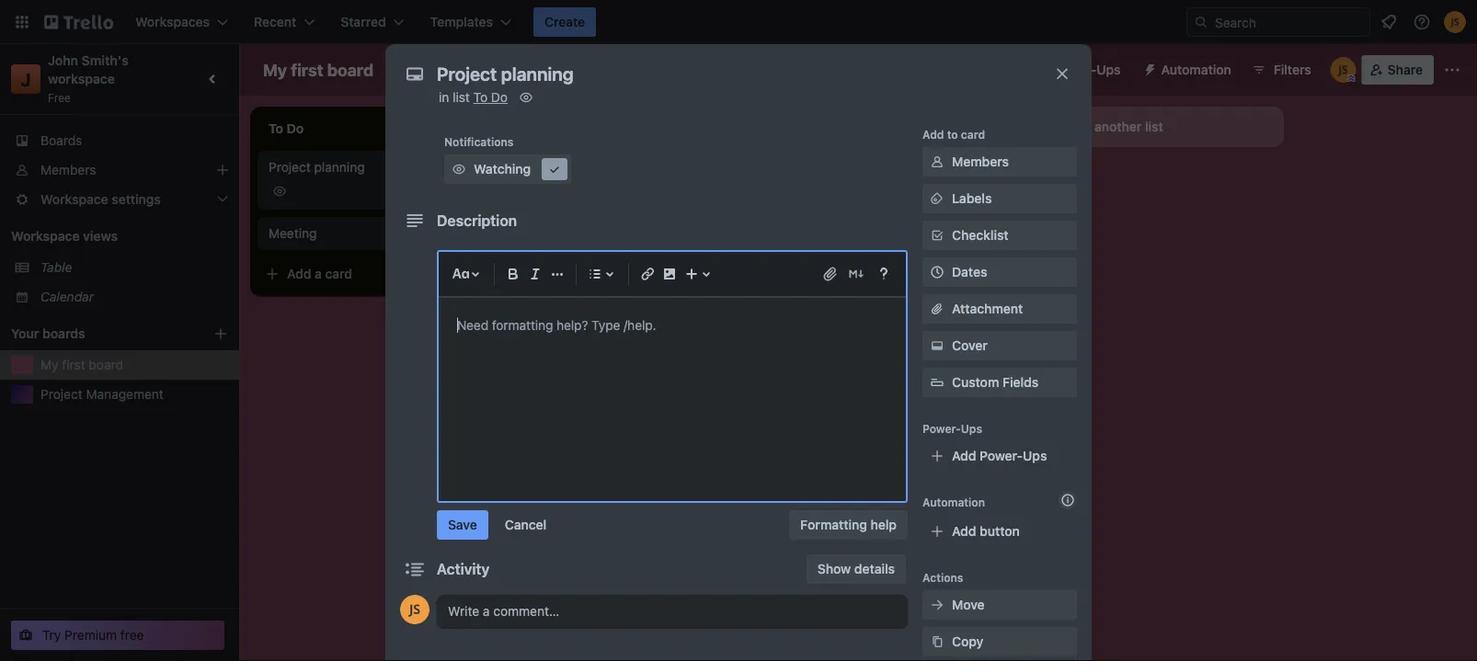 Task type: describe. For each thing, give the bounding box(es) containing it.
show details link
[[807, 555, 906, 584]]

workspace for workspace visible
[[453, 62, 521, 77]]

sm image for checklist
[[928, 226, 947, 245]]

sm image for members
[[928, 153, 947, 171]]

project planning
[[269, 160, 365, 175]]

help
[[871, 518, 897, 533]]

boards
[[40, 133, 82, 148]]

notifications
[[444, 135, 514, 148]]

add right 'watching'
[[548, 167, 573, 182]]

sm image for move
[[928, 596, 947, 615]]

view markdown image
[[847, 265, 866, 283]]

add button
[[952, 524, 1020, 539]]

1 horizontal spatial members
[[952, 154, 1009, 169]]

to
[[473, 90, 488, 105]]

Board name text field
[[254, 55, 383, 85]]

add left another
[[1067, 119, 1092, 134]]

boards link
[[0, 126, 239, 155]]

watching
[[474, 161, 531, 177]]

create button
[[534, 7, 596, 37]]

free
[[48, 91, 71, 104]]

1 vertical spatial add a card
[[287, 266, 352, 282]]

0 horizontal spatial ups
[[961, 422, 983, 435]]

workspace
[[48, 71, 115, 86]]

power- inside button
[[1054, 62, 1097, 77]]

boards
[[42, 326, 85, 341]]

views
[[83, 229, 118, 244]]

try
[[42, 628, 61, 643]]

link image
[[637, 263, 659, 285]]

actions
[[923, 571, 964, 584]]

automation button
[[1136, 55, 1243, 85]]

meeting link
[[269, 224, 482, 243]]

add down custom
[[952, 449, 977, 464]]

free
[[120, 628, 144, 643]]

checklist
[[952, 228, 1009, 243]]

meeting
[[269, 226, 317, 241]]

in
[[439, 90, 449, 105]]

checklist link
[[923, 221, 1077, 250]]

1 horizontal spatial create from template… image
[[994, 167, 1008, 182]]

0 vertical spatial add a card
[[548, 167, 614, 182]]

do
[[491, 90, 508, 105]]

sm image inside watching button
[[546, 160, 564, 178]]

lists image
[[584, 263, 606, 285]]

add another list button
[[1034, 107, 1284, 147]]

save
[[448, 518, 477, 533]]

workspace visible
[[453, 62, 563, 77]]

calendar
[[40, 289, 94, 305]]

0 horizontal spatial list
[[453, 90, 470, 105]]

add power-ups
[[952, 449, 1047, 464]]

details
[[855, 562, 895, 577]]

0 horizontal spatial my first board
[[40, 357, 123, 373]]

in list to do
[[439, 90, 508, 105]]

dates button
[[923, 258, 1077, 287]]

cover
[[952, 338, 988, 353]]

project for project planning
[[269, 160, 311, 175]]

to
[[947, 128, 958, 141]]

sm image for copy
[[928, 633, 947, 651]]

planning
[[314, 160, 365, 175]]

cancel button
[[494, 511, 558, 540]]

john smith (johnsmith38824343) image
[[400, 595, 430, 625]]

show menu image
[[1444, 61, 1462, 79]]

save button
[[437, 511, 488, 540]]

board inside text box
[[327, 60, 374, 80]]

italic ⌘i image
[[524, 263, 546, 285]]

activity
[[437, 561, 490, 578]]

premium
[[65, 628, 117, 643]]

custom
[[952, 375, 999, 390]]

project planning link
[[269, 158, 482, 177]]

1 vertical spatial automation
[[923, 496, 985, 509]]

cancel
[[505, 518, 547, 533]]

project management
[[40, 387, 164, 402]]

formatting help link
[[790, 511, 908, 540]]

add board image
[[213, 327, 228, 341]]

your boards with 2 items element
[[11, 323, 186, 345]]

share
[[1388, 62, 1423, 77]]

power-ups button
[[1017, 55, 1132, 85]]

add to card
[[923, 128, 986, 141]]

project for project management
[[40, 387, 83, 402]]

1 horizontal spatial ups
[[1023, 449, 1047, 464]]

show
[[818, 562, 851, 577]]

add down meeting
[[287, 266, 311, 282]]

your
[[11, 326, 39, 341]]

2 horizontal spatial card
[[961, 128, 986, 141]]

open help dialog image
[[873, 263, 895, 285]]

sm image for automation
[[1136, 55, 1162, 81]]

smith's
[[82, 53, 129, 68]]

add power-ups link
[[923, 442, 1077, 471]]

sm image for watching
[[450, 160, 468, 178]]

custom fields
[[952, 375, 1039, 390]]

your boards
[[11, 326, 85, 341]]

attach and insert link image
[[822, 265, 840, 283]]

1 vertical spatial card
[[587, 167, 614, 182]]

fields
[[1003, 375, 1039, 390]]

visible
[[524, 62, 563, 77]]

try premium free
[[42, 628, 144, 643]]

1 horizontal spatial members link
[[923, 147, 1077, 177]]

primary element
[[0, 0, 1478, 44]]

show details
[[818, 562, 895, 577]]

dates
[[952, 265, 988, 280]]

move link
[[923, 591, 1077, 620]]



Task type: vqa. For each thing, say whether or not it's contained in the screenshot.
create from template… ICON associated with To do
no



Task type: locate. For each thing, give the bounding box(es) containing it.
formatting help
[[801, 518, 897, 533]]

workspace for workspace views
[[11, 229, 80, 244]]

1 horizontal spatial power-ups
[[1054, 62, 1121, 77]]

0 vertical spatial add a card button
[[519, 160, 725, 190]]

0 vertical spatial power-ups
[[1054, 62, 1121, 77]]

1 vertical spatial john smith (johnsmith38824343) image
[[1331, 57, 1357, 83]]

j link
[[11, 64, 40, 94]]

board
[[327, 60, 374, 80], [89, 357, 123, 373]]

john smith's workspace free
[[48, 53, 132, 104]]

create from template… image
[[994, 167, 1008, 182], [471, 267, 486, 282]]

my first board link
[[40, 356, 228, 374]]

sm image left the 'labels'
[[928, 190, 947, 208]]

1 horizontal spatial first
[[291, 60, 323, 80]]

list right 'in' at the top of page
[[453, 90, 470, 105]]

search image
[[1194, 15, 1209, 29]]

attachment button
[[923, 294, 1077, 324]]

workspace views
[[11, 229, 118, 244]]

image image
[[659, 263, 681, 285]]

my inside board name text box
[[263, 60, 287, 80]]

sm image inside cover link
[[928, 337, 947, 355]]

power-ups up the add another list
[[1054, 62, 1121, 77]]

labels link
[[923, 184, 1077, 213]]

sm image inside move link
[[928, 596, 947, 615]]

copy
[[952, 634, 984, 650]]

calendar link
[[40, 288, 228, 306]]

create from template… image left bold ⌘b icon
[[471, 267, 486, 282]]

workspace visible button
[[420, 55, 574, 85]]

1 horizontal spatial add a card
[[548, 167, 614, 182]]

project
[[269, 160, 311, 175], [40, 387, 83, 402]]

filters
[[1274, 62, 1312, 77]]

1 vertical spatial create from template… image
[[471, 267, 486, 282]]

1 vertical spatial first
[[62, 357, 85, 373]]

add
[[1067, 119, 1092, 134], [923, 128, 944, 141], [548, 167, 573, 182], [287, 266, 311, 282], [952, 449, 977, 464], [952, 524, 977, 539]]

watching button
[[444, 155, 571, 184]]

list inside button
[[1145, 119, 1164, 134]]

2 vertical spatial card
[[325, 266, 352, 282]]

members up the 'labels'
[[952, 154, 1009, 169]]

copy link
[[923, 627, 1077, 657]]

bold ⌘b image
[[502, 263, 524, 285]]

john smith (johnsmith38824343) image right filters on the top of the page
[[1331, 57, 1357, 83]]

john
[[48, 53, 78, 68]]

share button
[[1362, 55, 1434, 85]]

Write a comment text field
[[437, 595, 908, 628]]

move
[[952, 598, 985, 613]]

board up project management
[[89, 357, 123, 373]]

0 vertical spatial john smith (johnsmith38824343) image
[[1444, 11, 1467, 33]]

0 horizontal spatial first
[[62, 357, 85, 373]]

power-
[[1054, 62, 1097, 77], [923, 422, 961, 435], [980, 449, 1023, 464]]

add a card button
[[519, 160, 725, 190], [258, 259, 464, 289]]

try premium free button
[[11, 621, 224, 650]]

members link up labels link
[[923, 147, 1077, 177]]

another
[[1095, 119, 1142, 134]]

power-ups inside button
[[1054, 62, 1121, 77]]

0 vertical spatial ups
[[1097, 62, 1121, 77]]

description
[[437, 212, 517, 230]]

0 vertical spatial automation
[[1162, 62, 1232, 77]]

create from template… image up labels link
[[994, 167, 1008, 182]]

workspace up table
[[11, 229, 80, 244]]

to do link
[[473, 90, 508, 105]]

1 vertical spatial power-
[[923, 422, 961, 435]]

1 vertical spatial power-ups
[[923, 422, 983, 435]]

my first board
[[263, 60, 374, 80], [40, 357, 123, 373]]

list
[[453, 90, 470, 105], [1145, 119, 1164, 134]]

add button button
[[923, 517, 1077, 546]]

0 horizontal spatial add a card button
[[258, 259, 464, 289]]

0 horizontal spatial workspace
[[11, 229, 80, 244]]

0 horizontal spatial power-ups
[[923, 422, 983, 435]]

1 horizontal spatial power-
[[980, 449, 1023, 464]]

open information menu image
[[1413, 13, 1432, 31]]

Main content area, start typing to enter text. text field
[[457, 315, 888, 337]]

sm image up add another list button
[[1136, 55, 1162, 81]]

sm image right 'do'
[[517, 88, 536, 107]]

first
[[291, 60, 323, 80], [62, 357, 85, 373]]

workspace inside button
[[453, 62, 521, 77]]

members down boards
[[40, 162, 96, 178]]

sm image right 'watching'
[[546, 160, 564, 178]]

sm image left copy on the bottom right of page
[[928, 633, 947, 651]]

john smith (johnsmith38824343) image right open information menu image
[[1444, 11, 1467, 33]]

ups down fields
[[1023, 449, 1047, 464]]

power-ups down custom
[[923, 422, 983, 435]]

2 vertical spatial ups
[[1023, 449, 1047, 464]]

1 vertical spatial ups
[[961, 422, 983, 435]]

sm image down add to card
[[928, 153, 947, 171]]

Search field
[[1209, 8, 1370, 36]]

a down meeting
[[315, 266, 322, 282]]

my first board left 'star or unstar board' image
[[263, 60, 374, 80]]

power- up the add another list
[[1054, 62, 1097, 77]]

automation inside button
[[1162, 62, 1232, 77]]

project left planning at the left of page
[[269, 160, 311, 175]]

0 vertical spatial board
[[327, 60, 374, 80]]

sm image
[[517, 88, 536, 107], [928, 153, 947, 171], [450, 160, 468, 178], [928, 190, 947, 208], [928, 226, 947, 245], [928, 596, 947, 615]]

labels
[[952, 191, 992, 206]]

sm image for labels
[[928, 190, 947, 208]]

automation up add button
[[923, 496, 985, 509]]

project management link
[[40, 385, 228, 404]]

0 vertical spatial my first board
[[263, 60, 374, 80]]

ups up add power-ups
[[961, 422, 983, 435]]

0 vertical spatial my
[[263, 60, 287, 80]]

1 horizontal spatial card
[[587, 167, 614, 182]]

2 horizontal spatial ups
[[1097, 62, 1121, 77]]

project down boards
[[40, 387, 83, 402]]

table link
[[40, 259, 228, 277]]

2 vertical spatial power-
[[980, 449, 1023, 464]]

None text field
[[428, 57, 1035, 90]]

automation down search image
[[1162, 62, 1232, 77]]

sm image left cover at the right of the page
[[928, 337, 947, 355]]

john smith's workspace link
[[48, 53, 132, 86]]

board left 'star or unstar board' image
[[327, 60, 374, 80]]

custom fields button
[[923, 374, 1077, 392]]

power- down "custom fields" button
[[980, 449, 1023, 464]]

0 vertical spatial workspace
[[453, 62, 521, 77]]

add left button
[[952, 524, 977, 539]]

1 vertical spatial add a card button
[[258, 259, 464, 289]]

members
[[952, 154, 1009, 169], [40, 162, 96, 178]]

1 vertical spatial list
[[1145, 119, 1164, 134]]

0 horizontal spatial members link
[[0, 155, 239, 185]]

add a card down meeting
[[287, 266, 352, 282]]

create
[[545, 14, 585, 29]]

0 notifications image
[[1378, 11, 1400, 33]]

sm image for cover
[[928, 337, 947, 355]]

add another list
[[1067, 119, 1164, 134]]

management
[[86, 387, 164, 402]]

table
[[40, 260, 72, 275]]

sm image inside watching button
[[450, 160, 468, 178]]

1 vertical spatial workspace
[[11, 229, 80, 244]]

1 horizontal spatial add a card button
[[519, 160, 725, 190]]

members link
[[923, 147, 1077, 177], [0, 155, 239, 185]]

0 vertical spatial project
[[269, 160, 311, 175]]

0 horizontal spatial john smith (johnsmith38824343) image
[[1331, 57, 1357, 83]]

workspace up to do link
[[453, 62, 521, 77]]

star or unstar board image
[[394, 63, 409, 77]]

1 vertical spatial my first board
[[40, 357, 123, 373]]

0 horizontal spatial a
[[315, 266, 322, 282]]

1 horizontal spatial a
[[576, 167, 583, 182]]

power- down custom
[[923, 422, 961, 435]]

0 horizontal spatial create from template… image
[[471, 267, 486, 282]]

sm image inside "automation" button
[[1136, 55, 1162, 81]]

members link down boards
[[0, 155, 239, 185]]

ups up the add another list
[[1097, 62, 1121, 77]]

add left to
[[923, 128, 944, 141]]

john smith (johnsmith38824343) image
[[1444, 11, 1467, 33], [1331, 57, 1357, 83]]

1 vertical spatial project
[[40, 387, 83, 402]]

0 vertical spatial create from template… image
[[994, 167, 1008, 182]]

0 horizontal spatial my
[[40, 357, 58, 373]]

my first board down the your boards with 2 items element
[[40, 357, 123, 373]]

0 horizontal spatial card
[[325, 266, 352, 282]]

0 vertical spatial card
[[961, 128, 986, 141]]

formatting
[[801, 518, 867, 533]]

first inside board name text box
[[291, 60, 323, 80]]

sm image inside labels link
[[928, 190, 947, 208]]

1 vertical spatial my
[[40, 357, 58, 373]]

list right another
[[1145, 119, 1164, 134]]

cover link
[[923, 331, 1077, 361]]

0 vertical spatial power-
[[1054, 62, 1097, 77]]

my first board inside board name text box
[[263, 60, 374, 80]]

0 vertical spatial first
[[291, 60, 323, 80]]

text styles image
[[450, 263, 472, 285]]

0 horizontal spatial power-
[[923, 422, 961, 435]]

1 vertical spatial a
[[315, 266, 322, 282]]

my
[[263, 60, 287, 80], [40, 357, 58, 373]]

1 horizontal spatial project
[[269, 160, 311, 175]]

sm image inside copy link
[[928, 633, 947, 651]]

sm image down actions
[[928, 596, 947, 615]]

1 horizontal spatial john smith (johnsmith38824343) image
[[1444, 11, 1467, 33]]

button
[[980, 524, 1020, 539]]

attachment
[[952, 301, 1023, 316]]

1 horizontal spatial list
[[1145, 119, 1164, 134]]

0 horizontal spatial members
[[40, 162, 96, 178]]

sm image inside checklist link
[[928, 226, 947, 245]]

add a card right 'watching'
[[548, 167, 614, 182]]

0 vertical spatial list
[[453, 90, 470, 105]]

1 horizontal spatial board
[[327, 60, 374, 80]]

ups inside button
[[1097, 62, 1121, 77]]

editor toolbar toolbar
[[446, 259, 899, 289]]

sm image left checklist
[[928, 226, 947, 245]]

1 horizontal spatial my first board
[[263, 60, 374, 80]]

automation
[[1162, 62, 1232, 77], [923, 496, 985, 509]]

add a card
[[548, 167, 614, 182], [287, 266, 352, 282]]

sm image down 'notifications'
[[450, 160, 468, 178]]

power-ups
[[1054, 62, 1121, 77], [923, 422, 983, 435]]

0 vertical spatial a
[[576, 167, 583, 182]]

1 horizontal spatial my
[[263, 60, 287, 80]]

sm image inside members 'link'
[[928, 153, 947, 171]]

filters button
[[1246, 55, 1317, 85]]

1 horizontal spatial automation
[[1162, 62, 1232, 77]]

a right watching button
[[576, 167, 583, 182]]

1 vertical spatial board
[[89, 357, 123, 373]]

0 horizontal spatial automation
[[923, 496, 985, 509]]

j
[[21, 68, 31, 90]]

0 horizontal spatial board
[[89, 357, 123, 373]]

2 horizontal spatial power-
[[1054, 62, 1097, 77]]

1 horizontal spatial workspace
[[453, 62, 521, 77]]

more formatting image
[[546, 263, 569, 285]]

0 horizontal spatial project
[[40, 387, 83, 402]]

sm image
[[1136, 55, 1162, 81], [546, 160, 564, 178], [928, 337, 947, 355], [928, 633, 947, 651]]

workspace
[[453, 62, 521, 77], [11, 229, 80, 244]]

0 horizontal spatial add a card
[[287, 266, 352, 282]]



